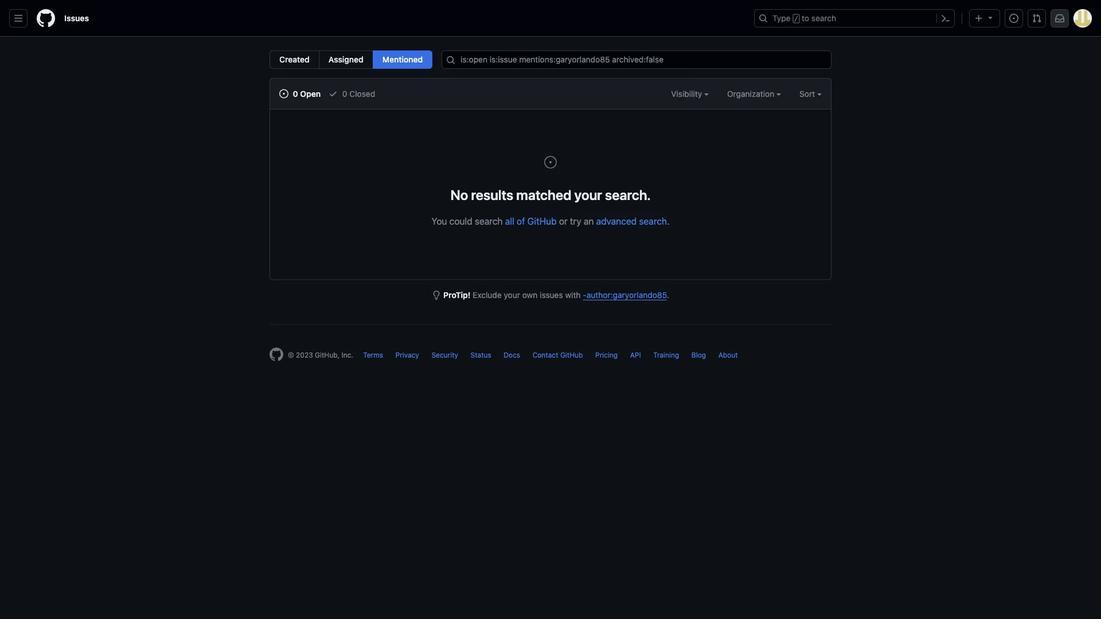Task type: describe. For each thing, give the bounding box(es) containing it.
an
[[584, 216, 594, 227]]

contact
[[533, 351, 558, 359]]

security link
[[432, 351, 458, 359]]

-author:garyorlando85 link
[[583, 290, 667, 300]]

about
[[718, 351, 738, 359]]

type
[[773, 13, 791, 23]]

status
[[471, 351, 491, 359]]

0 open link
[[279, 88, 321, 100]]

0 vertical spatial your
[[574, 187, 602, 203]]

homepage image
[[270, 348, 283, 362]]

notifications image
[[1055, 14, 1064, 23]]

0 open
[[291, 89, 321, 98]]

matched
[[516, 187, 571, 203]]

light bulb image
[[432, 291, 441, 300]]

sort button
[[800, 88, 822, 100]]

with
[[565, 290, 581, 300]]

github,
[[315, 351, 340, 359]]

terms link
[[363, 351, 383, 359]]

security
[[432, 351, 458, 359]]

mentioned link
[[373, 50, 433, 69]]

api
[[630, 351, 641, 359]]

protip! exclude your own issues with -author:garyorlando85 .
[[443, 290, 669, 300]]

1 vertical spatial .
[[667, 290, 669, 300]]

protip!
[[443, 290, 471, 300]]

issues
[[540, 290, 563, 300]]

privacy
[[395, 351, 419, 359]]

issues element
[[270, 50, 433, 69]]

0 for open
[[293, 89, 298, 98]]

blog
[[692, 351, 706, 359]]

created link
[[270, 50, 319, 69]]

to
[[802, 13, 809, 23]]

privacy link
[[395, 351, 419, 359]]

0 closed
[[340, 89, 375, 98]]

of
[[517, 216, 525, 227]]

or
[[559, 216, 568, 227]]

all
[[505, 216, 514, 227]]

command palette image
[[941, 14, 950, 23]]

0 horizontal spatial your
[[504, 290, 520, 300]]

advanced search link
[[596, 216, 667, 227]]

check image
[[329, 89, 338, 98]]

mentioned
[[382, 55, 423, 64]]

Search all issues text field
[[442, 50, 832, 69]]

own
[[522, 290, 538, 300]]

Issues search field
[[442, 50, 832, 69]]

issues
[[64, 13, 89, 23]]

inc.
[[341, 351, 353, 359]]

terms
[[363, 351, 383, 359]]



Task type: locate. For each thing, give the bounding box(es) containing it.
organization button
[[727, 88, 781, 100]]

all of github link
[[505, 216, 557, 227]]

assigned
[[329, 55, 364, 64]]

api link
[[630, 351, 641, 359]]

could
[[449, 216, 472, 227]]

search left all
[[475, 216, 503, 227]]

©
[[288, 351, 294, 359]]

0 left "open"
[[293, 89, 298, 98]]

github right of in the left of the page
[[528, 216, 557, 227]]

0
[[293, 89, 298, 98], [342, 89, 347, 98]]

created
[[279, 55, 310, 64]]

0 for closed
[[342, 89, 347, 98]]

no
[[450, 187, 468, 203]]

open
[[300, 89, 321, 98]]

issue opened image inside '0 open' link
[[279, 89, 288, 98]]

1 horizontal spatial 0
[[342, 89, 347, 98]]

training link
[[653, 351, 679, 359]]

results
[[471, 187, 513, 203]]

search image
[[446, 56, 455, 65]]

1 horizontal spatial issue opened image
[[544, 155, 557, 169]]

0 closed link
[[329, 88, 375, 100]]

github right contact
[[560, 351, 583, 359]]

1 vertical spatial issue opened image
[[544, 155, 557, 169]]

issue opened image
[[1009, 14, 1019, 23]]

organization
[[727, 89, 777, 98]]

training
[[653, 351, 679, 359]]

closed
[[349, 89, 375, 98]]

no results matched your search.
[[450, 187, 651, 203]]

search right to
[[811, 13, 836, 23]]

blog link
[[692, 351, 706, 359]]

sort
[[800, 89, 815, 98]]

your
[[574, 187, 602, 203], [504, 290, 520, 300]]

pricing link
[[595, 351, 618, 359]]

search.
[[605, 187, 651, 203]]

about link
[[718, 351, 738, 359]]

1 horizontal spatial your
[[574, 187, 602, 203]]

1 vertical spatial github
[[560, 351, 583, 359]]

triangle down image
[[986, 13, 995, 22]]

issue opened image up no results matched your search.
[[544, 155, 557, 169]]

status link
[[471, 351, 491, 359]]

1 vertical spatial your
[[504, 290, 520, 300]]

0 vertical spatial issue opened image
[[279, 89, 288, 98]]

git pull request image
[[1032, 14, 1042, 23]]

visibility button
[[671, 88, 709, 100]]

homepage image
[[37, 9, 55, 28]]

2 horizontal spatial search
[[811, 13, 836, 23]]

your up an
[[574, 187, 602, 203]]

0 vertical spatial .
[[667, 216, 670, 227]]

contact github
[[533, 351, 583, 359]]

exclude
[[473, 290, 502, 300]]

2 0 from the left
[[342, 89, 347, 98]]

advanced
[[596, 216, 637, 227]]

github
[[528, 216, 557, 227], [560, 351, 583, 359]]

0 vertical spatial github
[[528, 216, 557, 227]]

issue opened image
[[279, 89, 288, 98], [544, 155, 557, 169]]

search down search.
[[639, 216, 667, 227]]

you
[[432, 216, 447, 227]]

/
[[794, 15, 798, 23]]

search
[[811, 13, 836, 23], [475, 216, 503, 227], [639, 216, 667, 227]]

0 horizontal spatial 0
[[293, 89, 298, 98]]

your left the own
[[504, 290, 520, 300]]

1 horizontal spatial github
[[560, 351, 583, 359]]

try
[[570, 216, 581, 227]]

1 0 from the left
[[293, 89, 298, 98]]

© 2023 github, inc.
[[288, 351, 353, 359]]

2023
[[296, 351, 313, 359]]

1 horizontal spatial search
[[639, 216, 667, 227]]

you could search all of github or try an advanced search .
[[432, 216, 670, 227]]

0 right "check" image
[[342, 89, 347, 98]]

0 horizontal spatial github
[[528, 216, 557, 227]]

docs link
[[504, 351, 520, 359]]

author:garyorlando85
[[587, 290, 667, 300]]

0 horizontal spatial search
[[475, 216, 503, 227]]

contact github link
[[533, 351, 583, 359]]

pricing
[[595, 351, 618, 359]]

issue opened image left 0 open
[[279, 89, 288, 98]]

docs
[[504, 351, 520, 359]]

.
[[667, 216, 670, 227], [667, 290, 669, 300]]

type / to search
[[773, 13, 836, 23]]

0 horizontal spatial issue opened image
[[279, 89, 288, 98]]

visibility
[[671, 89, 704, 98]]

-
[[583, 290, 587, 300]]

plus image
[[974, 14, 984, 23]]

assigned link
[[319, 50, 373, 69]]



Task type: vqa. For each thing, say whether or not it's contained in the screenshot.
ANOTHER TYPO FIX. #2366
no



